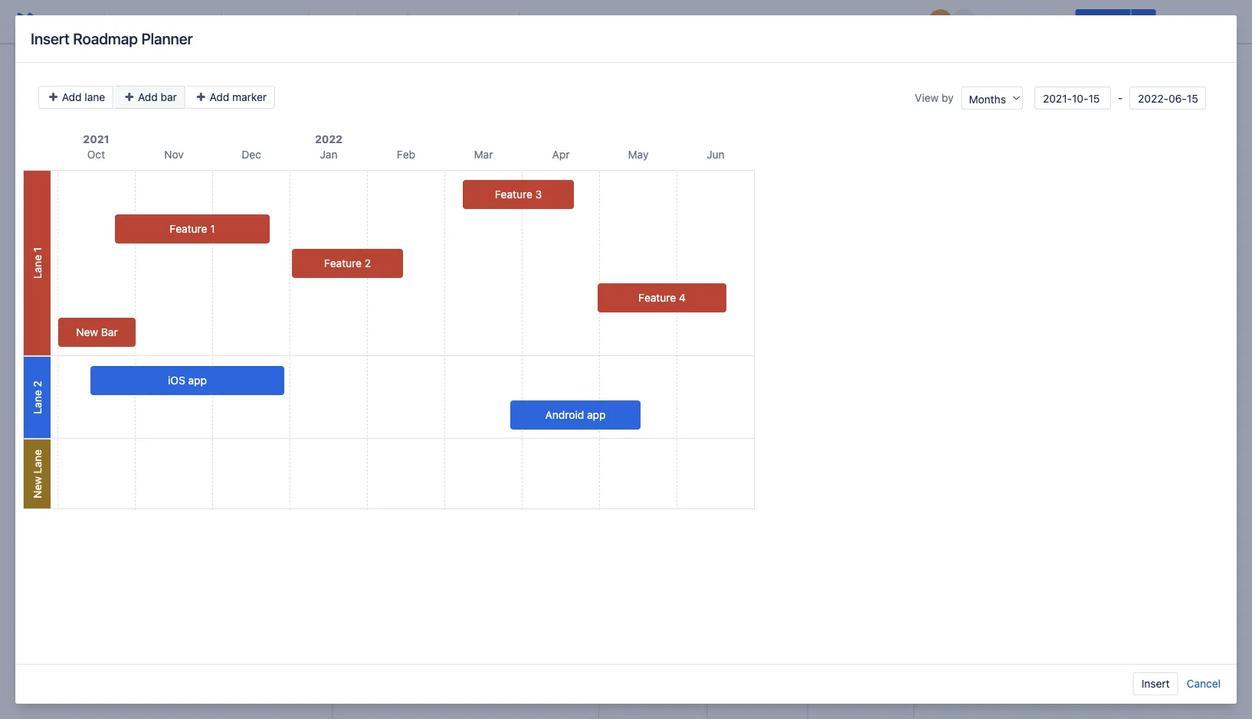 Task type: locate. For each thing, give the bounding box(es) containing it.
lane for ios
[[31, 390, 43, 414]]

by
[[942, 92, 954, 104]]

0 horizontal spatial 2
[[31, 381, 43, 387]]

insert left the cancel
[[1142, 678, 1170, 690]]

apr
[[552, 148, 570, 161]]

add left 'marker' in the left top of the page
[[210, 91, 229, 103]]

1 lane from the top
[[31, 255, 43, 279]]

cancel button
[[1186, 673, 1221, 696]]

add for bar
[[138, 91, 158, 103]]

add lane
[[59, 91, 105, 103]]

0 vertical spatial lane
[[31, 255, 43, 279]]

feature
[[495, 188, 532, 201], [170, 223, 207, 235], [324, 257, 362, 270], [638, 292, 676, 304]]

confluence image
[[12, 9, 37, 34], [12, 9, 37, 34]]

add
[[62, 91, 82, 103], [138, 91, 158, 103], [210, 91, 229, 103]]

2 lane from the top
[[31, 390, 43, 414]]

go wide image
[[593, 487, 611, 506]]

yy-mm-dd text field
[[1034, 87, 1111, 110]]

saved
[[882, 15, 913, 28]]

view
[[915, 92, 939, 104]]

lane
[[31, 255, 43, 279], [31, 390, 43, 414], [31, 450, 43, 474]]

1 vertical spatial insert
[[1142, 678, 1170, 690]]

1 vertical spatial app
[[587, 409, 606, 421]]

1 horizontal spatial 2
[[365, 257, 371, 270]]

0 vertical spatial insert
[[31, 30, 70, 48]]

2 horizontal spatial add
[[210, 91, 229, 103]]

0 horizontal spatial new
[[31, 477, 43, 499]]

mention image
[[602, 12, 621, 31]]

feature for feature 3
[[495, 188, 532, 201]]

planner
[[141, 30, 193, 48]]

feb
[[397, 148, 415, 161]]

2 add from the left
[[138, 91, 158, 103]]

app for android app
[[587, 409, 606, 421]]

jan
[[320, 148, 338, 161]]

1 horizontal spatial insert
[[1142, 678, 1170, 690]]

undo ⌘z image
[[52, 12, 70, 31]]

2021
[[83, 133, 109, 146]]

roadmap
[[73, 30, 138, 48]]

1
[[210, 223, 215, 235], [31, 247, 43, 252]]

2
[[365, 257, 371, 270], [31, 381, 43, 387]]

insert roadmap planner dialog
[[15, 15, 1237, 704]]

lane for feature
[[31, 255, 43, 279]]

1 horizontal spatial app
[[587, 409, 606, 421]]

0 vertical spatial app
[[188, 374, 207, 387]]

new
[[76, 326, 98, 339], [31, 477, 43, 499]]

feature 2
[[324, 257, 371, 270]]

0 horizontal spatial add
[[62, 91, 82, 103]]

0 horizontal spatial insert
[[31, 30, 70, 48]]

2 vertical spatial lane
[[31, 450, 43, 474]]

layouts image
[[676, 12, 694, 31]]

3
[[535, 188, 542, 201]]

indent tab image
[[491, 12, 510, 31]]

add for marker
[[210, 91, 229, 103]]

2 for lane 2
[[31, 381, 43, 387]]

app right ios
[[188, 374, 207, 387]]

cancel
[[1187, 678, 1221, 690]]

1 vertical spatial lane
[[31, 390, 43, 414]]

outdent ⇧tab image
[[467, 12, 485, 31]]

1 horizontal spatial add
[[138, 91, 158, 103]]

1 for lane 1
[[31, 247, 43, 252]]

lane
[[85, 91, 105, 103]]

3 add from the left
[[210, 91, 229, 103]]

3 lane from the top
[[31, 450, 43, 474]]

add marker button
[[187, 86, 275, 109]]

app
[[188, 374, 207, 387], [587, 409, 606, 421]]

add left the bar
[[138, 91, 158, 103]]

dec
[[242, 148, 261, 161]]

feature for feature 2
[[324, 257, 362, 270]]

lane 2
[[31, 381, 43, 414]]

insert
[[31, 30, 70, 48], [1142, 678, 1170, 690]]

0 vertical spatial 2
[[365, 257, 371, 270]]

0 vertical spatial 1
[[210, 223, 215, 235]]

0 vertical spatial new
[[76, 326, 98, 339]]

app right the android
[[587, 409, 606, 421]]

feature 1
[[170, 223, 215, 235]]

close button
[[1159, 9, 1206, 34]]

1 vertical spatial 2
[[31, 381, 43, 387]]

update
[[1085, 15, 1122, 28]]

insert inside insert button
[[1142, 678, 1170, 690]]

0 horizontal spatial app
[[188, 374, 207, 387]]

insert left redo ⌘⇧z image
[[31, 30, 70, 48]]

1 horizontal spatial new
[[76, 326, 98, 339]]

4
[[679, 292, 686, 304]]

1 add from the left
[[62, 91, 82, 103]]

bar
[[161, 91, 177, 103]]

0 horizontal spatial 1
[[31, 247, 43, 252]]

add lane button
[[38, 86, 114, 109]]

insert for insert roadmap planner
[[31, 30, 70, 48]]

1 vertical spatial new
[[31, 477, 43, 499]]

android app
[[545, 409, 606, 421]]

1 horizontal spatial 1
[[210, 223, 215, 235]]

1 vertical spatial 1
[[31, 247, 43, 252]]

close
[[1168, 15, 1197, 28]]

insert for insert
[[1142, 678, 1170, 690]]

add left lane
[[62, 91, 82, 103]]

new bar
[[76, 326, 118, 339]]

nov
[[164, 148, 184, 161]]

2 for feature 2
[[365, 257, 371, 270]]

add inside button
[[62, 91, 82, 103]]



Task type: vqa. For each thing, say whether or not it's contained in the screenshot.
Numbered List ⌘⇧7 Icon in the left of the page
yes



Task type: describe. For each thing, give the bounding box(es) containing it.
may
[[628, 148, 649, 161]]

emoji image
[[627, 12, 645, 31]]

feature 4
[[638, 292, 686, 304]]

bold ⌘b image
[[231, 12, 250, 31]]

action item image
[[529, 12, 547, 31]]

link image
[[553, 12, 572, 31]]

feature for feature 1
[[170, 223, 207, 235]]

android
[[545, 409, 584, 421]]

new for new bar
[[76, 326, 98, 339]]

italic ⌘i image
[[256, 12, 274, 31]]

insert roadmap planner
[[31, 30, 193, 48]]

add marker
[[207, 91, 267, 103]]

-
[[1115, 92, 1126, 104]]

view by
[[915, 92, 954, 104]]

redo ⌘⇧z image
[[77, 12, 95, 31]]

2021 oct
[[83, 133, 109, 161]]

app for ios app
[[188, 374, 207, 387]]

oct
[[87, 148, 105, 161]]

marker
[[232, 91, 267, 103]]

1 for feature 1
[[210, 223, 215, 235]]

bar
[[101, 326, 118, 339]]

numbered list ⌘⇧7 image
[[442, 12, 461, 31]]

jun
[[707, 148, 725, 161]]

update button
[[1075, 9, 1131, 34]]

2022
[[315, 133, 343, 146]]

yy-mm-dd text field
[[1129, 87, 1206, 110]]

add bar
[[135, 91, 177, 103]]

new lane
[[31, 450, 43, 499]]

bullet list ⌘⇧8 image
[[418, 12, 436, 31]]

ios
[[168, 374, 185, 387]]

new for new lane
[[31, 477, 43, 499]]

insert button
[[1133, 673, 1178, 696]]

add for lane
[[62, 91, 82, 103]]

add bar button
[[115, 86, 185, 109]]

mar
[[474, 148, 493, 161]]

lane 1
[[31, 247, 43, 279]]

adjust update settings image
[[1135, 12, 1153, 31]]

ios app
[[168, 374, 207, 387]]

feature 3
[[495, 188, 542, 201]]

add image, video, or file image
[[578, 12, 596, 31]]

2022 jan
[[315, 133, 343, 161]]

table image
[[651, 12, 670, 31]]

feature for feature 4
[[638, 292, 676, 304]]

john smith image
[[928, 9, 953, 34]]



